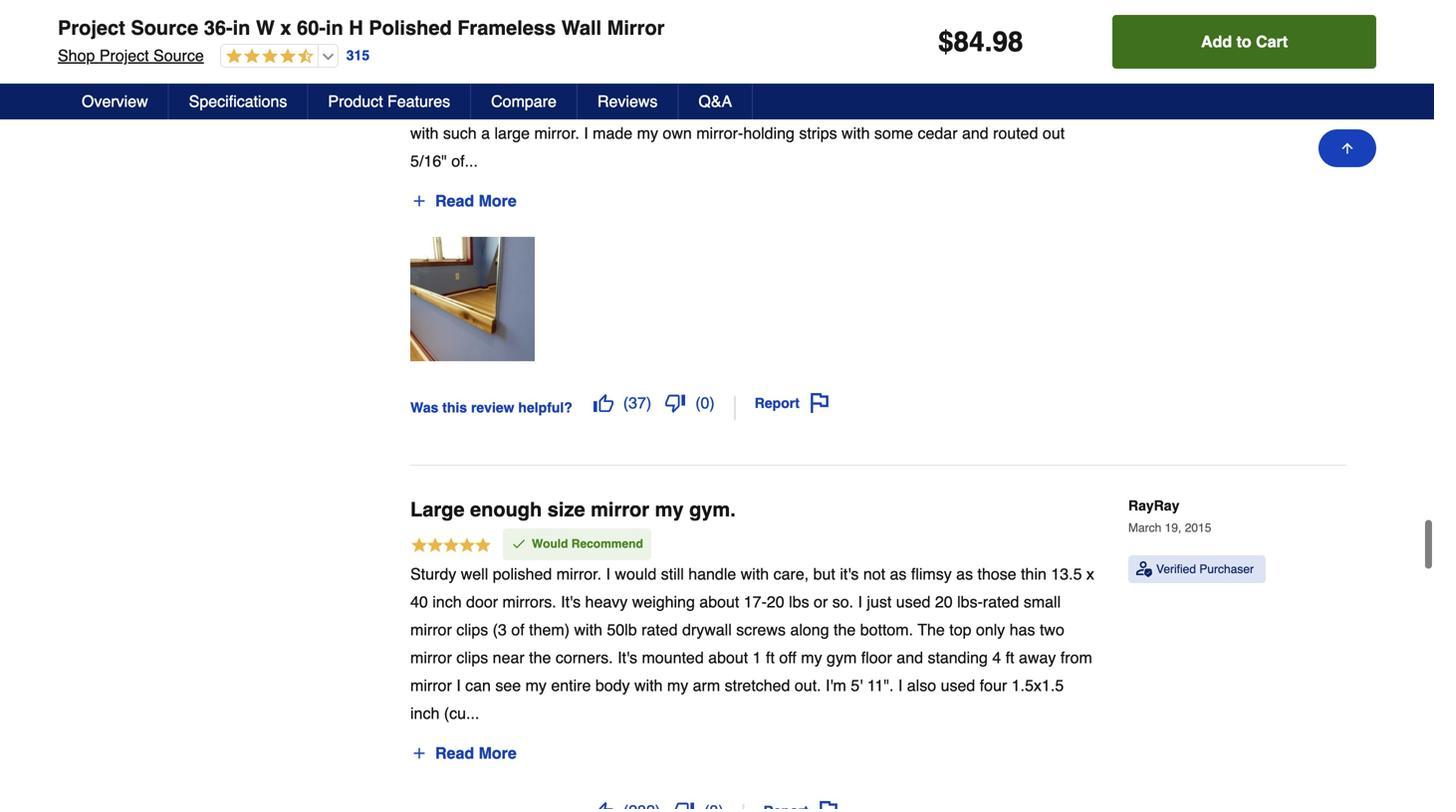 Task type: vqa. For each thing, say whether or not it's contained in the screenshot.
leftmost ft
yes



Task type: describe. For each thing, give the bounding box(es) containing it.
with down perfectly
[[842, 124, 870, 143]]

mirror
[[607, 16, 665, 39]]

84
[[954, 26, 985, 58]]

compare button
[[471, 84, 578, 120]]

0 vertical spatial about
[[700, 593, 739, 611]]

plus image
[[411, 193, 427, 209]]

sturdy well polished mirror. i would still handle with care, but it's not as flimsy as those thin 13.5 x 40 inch door mirrors. it's heavy weighing about 17-20 lbs or so. i just used 20 lbs-rated small mirror clips (3 of them) with 50lb rated drywall screws along the bottom. the top only has two mirror clips near the corners. it's mounted about 1 ft off my gym floor and standing 4 ft away from mirror i can see my entire body with my arm stretched out. i'm 5' 11". i also used four 1.5x1.5 inch (cu...
[[410, 565, 1095, 723]]

( 37 )
[[623, 394, 652, 413]]

98
[[993, 26, 1024, 58]]

0 vertical spatial inch
[[433, 593, 462, 611]]

with up corners.
[[574, 621, 603, 639]]

2 vertical spatial a
[[481, 124, 490, 143]]

0 vertical spatial a
[[473, 13, 482, 31]]

read more for second read more button
[[435, 744, 517, 763]]

it's inside sturdy well polished mirror. i would still handle with care, but it's not as flimsy as those thin 13.5 x 40 inch door mirrors. it's heavy weighing about 17-20 lbs or so. i just used 20 lbs-rated small mirror clips (3 of them) with 50lb rated drywall screws along the bottom. the top only has two mirror clips near the corners. it's mounted about 1 ft off my gym floor and standing 4 ft away from mirror i can see my entire body with my arm stretched out. i'm 5' 11". i also used four 1.5x1.5 inch (cu...
[[840, 565, 859, 584]]

gym inside sturdy well polished mirror. i would still handle with care, but it's not as flimsy as those thin 13.5 x 40 inch door mirrors. it's heavy weighing about 17-20 lbs or so. i just used 20 lbs-rated small mirror clips (3 of them) with 50lb rated drywall screws along the bottom. the top only has two mirror clips near the corners. it's mounted about 1 ft off my gym floor and standing 4 ft away from mirror i can see my entire body with my arm stretched out. i'm 5' 11". i also used four 1.5x1.5 inch (cu...
[[827, 649, 857, 667]]

i right what
[[1085, 13, 1089, 31]]

to inside add to cart button
[[1237, 32, 1252, 51]]

mirror. inside ordered a gym set due to coronavirus closing the gym, installed this in the gym area. what can i say, it's a mirror, it's big, and the price is absurdly good. i just wanted to add my thoughts on installation. i think the low ratings mostly result from installation issues. i purchased some clips but they are exactly 1/4". that will only work well if the wall is perfectly flat, which is hard to do with such a large mirror. i made my own mirror-holding strips with some cedar and routed out 5/16" of...
[[534, 124, 580, 143]]

2015
[[1185, 522, 1212, 536]]

due
[[547, 13, 573, 31]]

add to cart button
[[1113, 15, 1377, 69]]

the up add
[[911, 13, 933, 31]]

see
[[495, 677, 521, 695]]

0 vertical spatial it's
[[561, 593, 581, 611]]

1/4".
[[553, 96, 585, 115]]

flag image inside report button
[[810, 394, 830, 414]]

thoughts
[[973, 41, 1034, 59]]

handle
[[689, 565, 736, 584]]

frameless
[[457, 16, 556, 39]]

features
[[387, 92, 450, 111]]

large enough size mirror my gym.
[[410, 499, 736, 522]]

1 vertical spatial a
[[466, 41, 475, 59]]

i left would
[[606, 565, 611, 584]]

also
[[907, 677, 937, 695]]

h
[[349, 16, 363, 39]]

5/16"
[[410, 152, 447, 170]]

2 ft from the left
[[1006, 649, 1015, 667]]

2 as from the left
[[956, 565, 973, 584]]

routed
[[993, 124, 1038, 143]]

thumb up image
[[593, 802, 613, 810]]

1 vertical spatial inch
[[410, 705, 440, 723]]

1 ft from the left
[[766, 649, 775, 667]]

rayray
[[1129, 498, 1180, 514]]

result
[[699, 68, 738, 87]]

entire
[[551, 677, 591, 695]]

shop project source
[[58, 46, 204, 65]]

to left add
[[898, 41, 911, 59]]

helpful?
[[518, 400, 573, 416]]

0 horizontal spatial it's
[[443, 41, 462, 59]]

along
[[790, 621, 829, 639]]

that
[[590, 96, 621, 115]]

my up purchased
[[947, 41, 968, 59]]

floor
[[861, 649, 892, 667]]

1 horizontal spatial is
[[827, 96, 838, 115]]

https://photos us.bazaarvoice.com/photo/2/cghvdg86bg93zxm/057f045c d6b2 5433 a464 09578cab8acb image
[[410, 237, 535, 362]]

) for ( 37 )
[[646, 394, 652, 413]]

1.5x1.5
[[1012, 677, 1064, 695]]

lbs
[[789, 593, 809, 611]]

top
[[950, 621, 972, 639]]

checkmark image
[[511, 536, 527, 552]]

coronavirus
[[596, 13, 678, 31]]

0 horizontal spatial in
[[233, 16, 250, 39]]

thin
[[1021, 565, 1047, 584]]

shop
[[58, 46, 95, 65]]

2 20 from the left
[[935, 593, 953, 611]]

two
[[1040, 621, 1065, 639]]

1 vertical spatial it's
[[618, 649, 638, 667]]

bottom.
[[860, 621, 914, 639]]

would recommend
[[532, 538, 643, 552]]

$
[[938, 26, 954, 58]]

the down so.
[[834, 621, 856, 639]]

this inside ordered a gym set due to coronavirus closing the gym, installed this in the gym area. what can i say, it's a mirror, it's big, and the price is absurdly good. i just wanted to add my thoughts on installation. i think the low ratings mostly result from installation issues. i purchased some clips but they are exactly 1/4". that will only work well if the wall is perfectly flat, which is hard to do with such a large mirror. i made my own mirror-holding strips with some cedar and routed out 5/16" of...
[[865, 13, 890, 31]]

1 20 from the left
[[767, 593, 785, 611]]

was
[[410, 400, 439, 416]]

add
[[916, 41, 942, 59]]

sturdy
[[410, 565, 456, 584]]

project source 36-in w x 60-in h polished frameless wall mirror
[[58, 16, 665, 39]]

of
[[511, 621, 525, 639]]

ordered
[[410, 13, 469, 31]]

my right off
[[801, 649, 822, 667]]

2 read more button from the top
[[410, 738, 518, 770]]

with right 'body'
[[635, 677, 663, 695]]

0 horizontal spatial is
[[679, 41, 691, 59]]

review
[[471, 400, 515, 416]]

1 horizontal spatial in
[[326, 16, 343, 39]]

big,
[[553, 41, 578, 59]]

add to cart
[[1201, 32, 1288, 51]]

0
[[701, 394, 710, 413]]

exactly
[[499, 96, 549, 115]]

1 vertical spatial about
[[708, 649, 748, 667]]

1 vertical spatial source
[[153, 46, 204, 65]]

13.5
[[1051, 565, 1082, 584]]

can inside sturdy well polished mirror. i would still handle with care, but it's not as flimsy as those thin 13.5 x 40 inch door mirrors. it's heavy weighing about 17-20 lbs or so. i just used 20 lbs-rated small mirror clips (3 of them) with 50lb rated drywall screws along the bottom. the top only has two mirror clips near the corners. it's mounted about 1 ft off my gym floor and standing 4 ft away from mirror i can see my entire body with my arm stretched out. i'm 5' 11". i also used four 1.5x1.5 inch (cu...
[[465, 677, 491, 695]]

rayray march 19, 2015
[[1129, 498, 1212, 536]]

with up 17-
[[741, 565, 769, 584]]

can inside ordered a gym set due to coronavirus closing the gym, installed this in the gym area. what can i say, it's a mirror, it's big, and the price is absurdly good. i just wanted to add my thoughts on installation. i think the low ratings mostly result from installation issues. i purchased some clips but they are exactly 1/4". that will only work well if the wall is perfectly flat, which is hard to do with such a large mirror. i made my own mirror-holding strips with some cedar and routed out 5/16" of...
[[1054, 13, 1080, 31]]

w
[[256, 16, 275, 39]]

2 horizontal spatial gym
[[938, 13, 968, 31]]

(cu...
[[444, 705, 480, 723]]

polished
[[369, 16, 452, 39]]

36-
[[204, 16, 233, 39]]

the left gym,
[[736, 13, 759, 31]]

the
[[918, 621, 945, 639]]

installation.
[[410, 68, 490, 87]]

wall
[[795, 96, 822, 115]]

cart
[[1256, 32, 1288, 51]]

1 vertical spatial flag image
[[819, 802, 839, 810]]

well inside sturdy well polished mirror. i would still handle with care, but it's not as flimsy as those thin 13.5 x 40 inch door mirrors. it's heavy weighing about 17-20 lbs or so. i just used 20 lbs-rated small mirror clips (3 of them) with 50lb rated drywall screws along the bottom. the top only has two mirror clips near the corners. it's mounted about 1 ft off my gym floor and standing 4 ft away from mirror i can see my entire body with my arm stretched out. i'm 5' 11". i also used four 1.5x1.5 inch (cu...
[[461, 565, 488, 584]]

large
[[410, 499, 465, 522]]

( 0 )
[[696, 394, 715, 413]]

size
[[548, 499, 585, 522]]

product
[[328, 92, 383, 111]]

or
[[814, 593, 828, 611]]

was this review helpful?
[[410, 400, 573, 416]]

1 horizontal spatial used
[[941, 677, 976, 695]]

37
[[629, 394, 646, 413]]

closing
[[682, 13, 732, 31]]

q&a button
[[679, 84, 753, 120]]

clips inside ordered a gym set due to coronavirus closing the gym, installed this in the gym area. what can i say, it's a mirror, it's big, and the price is absurdly good. i just wanted to add my thoughts on installation. i think the low ratings mostly result from installation issues. i purchased some clips but they are exactly 1/4". that will only work well if the wall is perfectly flat, which is hard to do with such a large mirror. i made my own mirror-holding strips with some cedar and routed out 5/16" of...
[[1044, 68, 1076, 87]]

0 vertical spatial and
[[583, 41, 609, 59]]

(3
[[493, 621, 507, 639]]

0 horizontal spatial rated
[[642, 621, 678, 639]]

thumb up image
[[593, 394, 613, 414]]

arm
[[693, 677, 720, 695]]

ratings
[[596, 68, 644, 87]]

read for plus icon
[[435, 192, 474, 210]]

heavy
[[585, 593, 628, 611]]

0 vertical spatial some
[[1000, 68, 1039, 87]]

i left think
[[495, 68, 499, 87]]

arrow up image
[[1340, 140, 1356, 156]]

gym.
[[689, 499, 736, 522]]



Task type: locate. For each thing, give the bounding box(es) containing it.
1 horizontal spatial just
[[867, 593, 892, 611]]

1 vertical spatial rated
[[642, 621, 678, 639]]

to left do
[[1035, 96, 1048, 115]]

plus image
[[411, 746, 427, 762]]

50lb
[[607, 621, 637, 639]]

installation
[[779, 68, 854, 87]]

area.
[[972, 13, 1008, 31]]

1 horizontal spatial ft
[[1006, 649, 1015, 667]]

1 vertical spatial just
[[867, 593, 892, 611]]

0 horizontal spatial x
[[280, 16, 291, 39]]

ft right the 1
[[766, 649, 775, 667]]

rated
[[983, 593, 1019, 611], [642, 621, 678, 639]]

only
[[652, 96, 682, 115], [976, 621, 1005, 639]]

1 vertical spatial this
[[442, 400, 467, 416]]

1 vertical spatial x
[[1087, 565, 1095, 584]]

0 vertical spatial source
[[131, 16, 198, 39]]

1 horizontal spatial and
[[897, 649, 923, 667]]

1 horizontal spatial only
[[976, 621, 1005, 639]]

it's left not
[[840, 565, 859, 584]]

mirror-
[[697, 124, 743, 143]]

just
[[813, 41, 838, 59], [867, 593, 892, 611]]

0 vertical spatial more
[[479, 192, 517, 210]]

read more down (cu...
[[435, 744, 517, 763]]

gym
[[487, 13, 517, 31], [938, 13, 968, 31], [827, 649, 857, 667]]

the down them)
[[529, 649, 551, 667]]

0 vertical spatial used
[[896, 593, 931, 611]]

it's
[[561, 593, 581, 611], [618, 649, 638, 667]]

0 vertical spatial rated
[[983, 593, 1019, 611]]

0 vertical spatial x
[[280, 16, 291, 39]]

1 horizontal spatial )
[[710, 394, 715, 413]]

specifications
[[189, 92, 287, 111]]

0 vertical spatial clips
[[1044, 68, 1076, 87]]

and down which
[[962, 124, 989, 143]]

1 horizontal spatial it's
[[529, 41, 548, 59]]

to right due
[[578, 13, 591, 31]]

verified purchaser icon image
[[1137, 562, 1153, 578]]

x right 13.5
[[1087, 565, 1095, 584]]

only inside ordered a gym set due to coronavirus closing the gym, installed this in the gym area. what can i say, it's a mirror, it's big, and the price is absurdly good. i just wanted to add my thoughts on installation. i think the low ratings mostly result from installation issues. i purchased some clips but they are exactly 1/4". that will only work well if the wall is perfectly flat, which is hard to do with such a large mirror. i made my own mirror-holding strips with some cedar and routed out 5/16" of...
[[652, 96, 682, 115]]

more down (cu...
[[479, 744, 517, 763]]

in inside ordered a gym set due to coronavirus closing the gym, installed this in the gym area. what can i say, it's a mirror, it's big, and the price is absurdly good. i just wanted to add my thoughts on installation. i think the low ratings mostly result from installation issues. i purchased some clips but they are exactly 1/4". that will only work well if the wall is perfectly flat, which is hard to do with such a large mirror. i made my own mirror-holding strips with some cedar and routed out 5/16" of...
[[894, 13, 907, 31]]

0 horizontal spatial only
[[652, 96, 682, 115]]

4
[[993, 649, 1001, 667]]

read more button
[[410, 185, 518, 217], [410, 738, 518, 770]]

0 vertical spatial this
[[865, 13, 890, 31]]

and down wall
[[583, 41, 609, 59]]

read more button down (cu...
[[410, 738, 518, 770]]

about down handle
[[700, 593, 739, 611]]

ft right 4
[[1006, 649, 1015, 667]]

used up the
[[896, 593, 931, 611]]

1 vertical spatial well
[[461, 565, 488, 584]]

can up on
[[1054, 13, 1080, 31]]

source
[[131, 16, 198, 39], [153, 46, 204, 65]]

0 vertical spatial thumb down image
[[666, 394, 686, 414]]

2 read from the top
[[435, 744, 474, 763]]

rated down those
[[983, 593, 1019, 611]]

it's down '50lb'
[[618, 649, 638, 667]]

clips up do
[[1044, 68, 1076, 87]]

about left the 1
[[708, 649, 748, 667]]

1 vertical spatial read more
[[435, 744, 517, 763]]

inch
[[433, 593, 462, 611], [410, 705, 440, 723]]

standing
[[928, 649, 988, 667]]

mirror
[[591, 499, 650, 522], [410, 621, 452, 639], [410, 649, 452, 667], [410, 677, 452, 695]]

2 horizontal spatial and
[[962, 124, 989, 143]]

2 horizontal spatial in
[[894, 13, 907, 31]]

i up (cu...
[[456, 677, 461, 695]]

add
[[1201, 32, 1232, 51]]

read more
[[435, 192, 517, 210], [435, 744, 517, 763]]

not
[[863, 565, 886, 584]]

2 ( from the left
[[696, 394, 701, 413]]

mirror. inside sturdy well polished mirror. i would still handle with care, but it's not as flimsy as those thin 13.5 x 40 inch door mirrors. it's heavy weighing about 17-20 lbs or so. i just used 20 lbs-rated small mirror clips (3 of them) with 50lb rated drywall screws along the bottom. the top only has two mirror clips near the corners. it's mounted about 1 ft off my gym floor and standing 4 ft away from mirror i can see my entire body with my arm stretched out. i'm 5' 11". i also used four 1.5x1.5 inch (cu...
[[557, 565, 602, 584]]

1 horizontal spatial 20
[[935, 593, 953, 611]]

which
[[938, 96, 978, 115]]

0 vertical spatial flag image
[[810, 394, 830, 414]]

1 as from the left
[[890, 565, 907, 584]]

of...
[[452, 152, 478, 170]]

only up 4
[[976, 621, 1005, 639]]

2 horizontal spatial it's
[[840, 565, 859, 584]]

large
[[495, 124, 530, 143]]

just inside sturdy well polished mirror. i would still handle with care, but it's not as flimsy as those thin 13.5 x 40 inch door mirrors. it's heavy weighing about 17-20 lbs or so. i just used 20 lbs-rated small mirror clips (3 of them) with 50lb rated drywall screws along the bottom. the top only has two mirror clips near the corners. it's mounted about 1 ft off my gym floor and standing 4 ft away from mirror i can see my entire body with my arm stretched out. i'm 5' 11". i also used four 1.5x1.5 inch (cu...
[[867, 593, 892, 611]]

absurdly
[[695, 41, 755, 59]]

more for second read more button from the bottom
[[479, 192, 517, 210]]

to right add
[[1237, 32, 1252, 51]]

read for plus image
[[435, 744, 474, 763]]

what
[[1013, 13, 1050, 31]]

mirror. down would recommend
[[557, 565, 602, 584]]

i right good.
[[804, 41, 809, 59]]

lbs-
[[957, 593, 983, 611]]

1 vertical spatial mirror.
[[557, 565, 602, 584]]

verified
[[1157, 563, 1196, 577]]

compare
[[491, 92, 557, 111]]

1 horizontal spatial can
[[1054, 13, 1080, 31]]

overview
[[82, 92, 148, 111]]

i right '11".'
[[898, 677, 903, 695]]

1 more from the top
[[479, 192, 517, 210]]

2 ) from the left
[[710, 394, 715, 413]]

0 horizontal spatial just
[[813, 41, 838, 59]]

but up or
[[813, 565, 836, 584]]

strips
[[799, 124, 837, 143]]

source down 36-
[[153, 46, 204, 65]]

clips left '(3'
[[456, 621, 488, 639]]

x right w
[[280, 16, 291, 39]]

read more for second read more button from the bottom
[[435, 192, 517, 210]]

it's left big,
[[529, 41, 548, 59]]

those
[[978, 565, 1017, 584]]

a
[[473, 13, 482, 31], [466, 41, 475, 59], [481, 124, 490, 143]]

1 ( from the left
[[623, 394, 629, 413]]

flimsy
[[911, 565, 952, 584]]

the left low
[[542, 68, 564, 87]]

just down installed
[[813, 41, 838, 59]]

1 read more button from the top
[[410, 185, 518, 217]]

1 vertical spatial thumb down image
[[675, 802, 694, 810]]

work
[[686, 96, 720, 115]]

care,
[[774, 565, 809, 584]]

about
[[700, 593, 739, 611], [708, 649, 748, 667]]

2 vertical spatial and
[[897, 649, 923, 667]]

project up "shop" on the top
[[58, 16, 125, 39]]

) for ( 0 )
[[710, 394, 715, 413]]

0 vertical spatial but
[[410, 96, 433, 115]]

well inside ordered a gym set due to coronavirus closing the gym, installed this in the gym area. what can i say, it's a mirror, it's big, and the price is absurdly good. i just wanted to add my thoughts on installation. i think the low ratings mostly result from installation issues. i purchased some clips but they are exactly 1/4". that will only work well if the wall is perfectly flat, which is hard to do with such a large mirror. i made my own mirror-holding strips with some cedar and routed out 5/16" of...
[[724, 96, 752, 115]]

the right if
[[768, 96, 791, 115]]

from up if
[[743, 68, 774, 87]]

0 vertical spatial from
[[743, 68, 774, 87]]

0 vertical spatial read
[[435, 192, 474, 210]]

1 horizontal spatial as
[[956, 565, 973, 584]]

ft
[[766, 649, 775, 667], [1006, 649, 1015, 667]]

rated down the weighing
[[642, 621, 678, 639]]

off
[[779, 649, 797, 667]]

source up the shop project source
[[131, 16, 198, 39]]

$ 84 . 98
[[938, 26, 1024, 58]]

2 read more from the top
[[435, 744, 517, 763]]

read more down of...
[[435, 192, 517, 210]]

can left the see
[[465, 677, 491, 695]]

report button
[[748, 387, 837, 421]]

1 vertical spatial and
[[962, 124, 989, 143]]

inch left (cu...
[[410, 705, 440, 723]]

1 horizontal spatial (
[[696, 394, 701, 413]]

1 read more from the top
[[435, 192, 517, 210]]

from down two
[[1061, 649, 1093, 667]]

gym up mirror, at the left
[[487, 13, 517, 31]]

overview button
[[62, 84, 169, 120]]

0 horizontal spatial can
[[465, 677, 491, 695]]

them)
[[529, 621, 570, 639]]

x
[[280, 16, 291, 39], [1087, 565, 1095, 584]]

can
[[1054, 13, 1080, 31], [465, 677, 491, 695]]

0 horizontal spatial 20
[[767, 593, 785, 611]]

1 horizontal spatial rated
[[983, 593, 1019, 611]]

near
[[493, 649, 525, 667]]

0 vertical spatial mirror.
[[534, 124, 580, 143]]

1 horizontal spatial some
[[1000, 68, 1039, 87]]

flag image
[[810, 394, 830, 414], [819, 802, 839, 810]]

20 left lbs- in the bottom of the page
[[935, 593, 953, 611]]

product features button
[[308, 84, 471, 120]]

this up wanted
[[865, 13, 890, 31]]

1 vertical spatial read more button
[[410, 738, 518, 770]]

i up flat,
[[913, 68, 917, 87]]

my
[[947, 41, 968, 59], [637, 124, 658, 143], [655, 499, 684, 522], [801, 649, 822, 667], [526, 677, 547, 695], [667, 677, 689, 695]]

0 vertical spatial well
[[724, 96, 752, 115]]

1 vertical spatial read
[[435, 744, 474, 763]]

product features
[[328, 92, 450, 111]]

more down large
[[479, 192, 517, 210]]

0 vertical spatial read more button
[[410, 185, 518, 217]]

4.5 stars image
[[221, 48, 314, 66]]

thumb down image right thumb up image
[[675, 802, 694, 810]]

0 horizontal spatial but
[[410, 96, 433, 115]]

0 horizontal spatial gym
[[487, 13, 517, 31]]

small
[[1024, 593, 1061, 611]]

issues.
[[859, 68, 908, 87]]

recommend
[[572, 538, 643, 552]]

my right the see
[[526, 677, 547, 695]]

with
[[410, 124, 439, 143], [842, 124, 870, 143], [741, 565, 769, 584], [574, 621, 603, 639], [635, 677, 663, 695]]

1 horizontal spatial but
[[813, 565, 836, 584]]

out.
[[795, 677, 821, 695]]

read
[[435, 192, 474, 210], [435, 744, 474, 763]]

as right not
[[890, 565, 907, 584]]

from inside ordered a gym set due to coronavirus closing the gym, installed this in the gym area. what can i say, it's a mirror, it's big, and the price is absurdly good. i just wanted to add my thoughts on installation. i think the low ratings mostly result from installation issues. i purchased some clips but they are exactly 1/4". that will only work well if the wall is perfectly flat, which is hard to do with such a large mirror. i made my own mirror-holding strips with some cedar and routed out 5/16" of...
[[743, 68, 774, 87]]

is right wall
[[827, 96, 838, 115]]

read right plus icon
[[435, 192, 474, 210]]

as up lbs- in the bottom of the page
[[956, 565, 973, 584]]

1 vertical spatial clips
[[456, 621, 488, 639]]

and up also
[[897, 649, 923, 667]]

) right thumb up icon
[[646, 394, 652, 413]]

i'm
[[826, 677, 847, 695]]

enough
[[470, 499, 542, 522]]

mounted
[[642, 649, 704, 667]]

a right 'such'
[[481, 124, 490, 143]]

1 vertical spatial more
[[479, 744, 517, 763]]

1 horizontal spatial from
[[1061, 649, 1093, 667]]

corners.
[[556, 649, 613, 667]]

it's up them)
[[561, 593, 581, 611]]

0 horizontal spatial (
[[623, 394, 629, 413]]

1
[[753, 649, 762, 667]]

1 vertical spatial from
[[1061, 649, 1093, 667]]

1 vertical spatial but
[[813, 565, 836, 584]]

2 vertical spatial clips
[[456, 649, 488, 667]]

0 horizontal spatial used
[[896, 593, 931, 611]]

only inside sturdy well polished mirror. i would still handle with care, but it's not as flimsy as those thin 13.5 x 40 inch door mirrors. it's heavy weighing about 17-20 lbs or so. i just used 20 lbs-rated small mirror clips (3 of them) with 50lb rated drywall screws along the bottom. the top only has two mirror clips near the corners. it's mounted about 1 ft off my gym floor and standing 4 ft away from mirror i can see my entire body with my arm stretched out. i'm 5' 11". i also used four 1.5x1.5 inch (cu...
[[976, 621, 1005, 639]]

in left h
[[326, 16, 343, 39]]

0 horizontal spatial as
[[890, 565, 907, 584]]

reviews
[[598, 92, 658, 111]]

but inside sturdy well polished mirror. i would still handle with care, but it's not as flimsy as those thin 13.5 x 40 inch door mirrors. it's heavy weighing about 17-20 lbs or so. i just used 20 lbs-rated small mirror clips (3 of them) with 50lb rated drywall screws along the bottom. the top only has two mirror clips near the corners. it's mounted about 1 ft off my gym floor and standing 4 ft away from mirror i can see my entire body with my arm stretched out. i'm 5' 11". i also used four 1.5x1.5 inch (cu...
[[813, 565, 836, 584]]

made
[[593, 124, 633, 143]]

from inside sturdy well polished mirror. i would still handle with care, but it's not as flimsy as those thin 13.5 x 40 inch door mirrors. it's heavy weighing about 17-20 lbs or so. i just used 20 lbs-rated small mirror clips (3 of them) with 50lb rated drywall screws along the bottom. the top only has two mirror clips near the corners. it's mounted about 1 ft off my gym floor and standing 4 ft away from mirror i can see my entire body with my arm stretched out. i'm 5' 11". i also used four 1.5x1.5 inch (cu...
[[1061, 649, 1093, 667]]

0 vertical spatial just
[[813, 41, 838, 59]]

gym up the i'm
[[827, 649, 857, 667]]

gym up add
[[938, 13, 968, 31]]

1 vertical spatial only
[[976, 621, 1005, 639]]

but inside ordered a gym set due to coronavirus closing the gym, installed this in the gym area. what can i say, it's a mirror, it's big, and the price is absurdly good. i just wanted to add my thoughts on installation. i think the low ratings mostly result from installation issues. i purchased some clips but they are exactly 1/4". that will only work well if the wall is perfectly flat, which is hard to do with such a large mirror. i made my own mirror-holding strips with some cedar and routed out 5/16" of...
[[410, 96, 433, 115]]

purchased
[[922, 68, 996, 87]]

i left made
[[584, 124, 588, 143]]

my left own
[[637, 124, 658, 143]]

clips left near
[[456, 649, 488, 667]]

thumb down image
[[666, 394, 686, 414], [675, 802, 694, 810]]

1 horizontal spatial well
[[724, 96, 752, 115]]

2 horizontal spatial is
[[983, 96, 994, 115]]

5 stars image
[[410, 536, 492, 558]]

just down not
[[867, 593, 892, 611]]

x inside sturdy well polished mirror. i would still handle with care, but it's not as flimsy as those thin 13.5 x 40 inch door mirrors. it's heavy weighing about 17-20 lbs or so. i just used 20 lbs-rated small mirror clips (3 of them) with 50lb rated drywall screws along the bottom. the top only has two mirror clips near the corners. it's mounted about 1 ft off my gym floor and standing 4 ft away from mirror i can see my entire body with my arm stretched out. i'm 5' 11". i also used four 1.5x1.5 inch (cu...
[[1087, 565, 1095, 584]]

a up mirror, at the left
[[473, 13, 482, 31]]

used down standing
[[941, 677, 976, 695]]

away
[[1019, 649, 1056, 667]]

well left if
[[724, 96, 752, 115]]

used
[[896, 593, 931, 611], [941, 677, 976, 695]]

just inside ordered a gym set due to coronavirus closing the gym, installed this in the gym area. what can i say, it's a mirror, it's big, and the price is absurdly good. i just wanted to add my thoughts on installation. i think the low ratings mostly result from installation issues. i purchased some clips but they are exactly 1/4". that will only work well if the wall is perfectly flat, which is hard to do with such a large mirror. i made my own mirror-holding strips with some cedar and routed out 5/16" of...
[[813, 41, 838, 59]]

this right was on the left of page
[[442, 400, 467, 416]]

wanted
[[842, 41, 894, 59]]

it's right say,
[[443, 41, 462, 59]]

my left gym.
[[655, 499, 684, 522]]

( for 0
[[696, 394, 701, 413]]

thumb down image left 0
[[666, 394, 686, 414]]

the down mirror
[[614, 41, 636, 59]]

1 vertical spatial can
[[465, 677, 491, 695]]

0 horizontal spatial ft
[[766, 649, 775, 667]]

0 horizontal spatial well
[[461, 565, 488, 584]]

and
[[583, 41, 609, 59], [962, 124, 989, 143], [897, 649, 923, 667]]

if
[[756, 96, 764, 115]]

5'
[[851, 677, 863, 695]]

1 horizontal spatial this
[[865, 13, 890, 31]]

some down perfectly
[[875, 124, 914, 143]]

1 vertical spatial used
[[941, 677, 976, 695]]

weighing
[[632, 593, 695, 611]]

0 horizontal spatial from
[[743, 68, 774, 87]]

( right thumb up icon
[[623, 394, 629, 413]]

a left mirror, at the left
[[466, 41, 475, 59]]

read right plus image
[[435, 744, 474, 763]]

0 horizontal spatial it's
[[561, 593, 581, 611]]

0 horizontal spatial )
[[646, 394, 652, 413]]

only down mostly
[[652, 96, 682, 115]]

1 vertical spatial project
[[99, 46, 149, 65]]

11".
[[867, 677, 894, 695]]

0 horizontal spatial some
[[875, 124, 914, 143]]

315
[[346, 47, 370, 63]]

is left hard
[[983, 96, 994, 115]]

1 read from the top
[[435, 192, 474, 210]]

and inside sturdy well polished mirror. i would still handle with care, but it's not as flimsy as those thin 13.5 x 40 inch door mirrors. it's heavy weighing about 17-20 lbs or so. i just used 20 lbs-rated small mirror clips (3 of them) with 50lb rated drywall screws along the bottom. the top only has two mirror clips near the corners. it's mounted about 1 ft off my gym floor and standing 4 ft away from mirror i can see my entire body with my arm stretched out. i'm 5' 11". i also used four 1.5x1.5 inch (cu...
[[897, 649, 923, 667]]

inch right 40
[[433, 593, 462, 611]]

i right so.
[[858, 593, 863, 611]]

0 vertical spatial only
[[652, 96, 682, 115]]

20 left lbs
[[767, 593, 785, 611]]

with up "5/16""
[[410, 124, 439, 143]]

think
[[503, 68, 537, 87]]

1 horizontal spatial x
[[1087, 565, 1095, 584]]

good.
[[760, 41, 800, 59]]

60-
[[297, 16, 326, 39]]

) left report
[[710, 394, 715, 413]]

mirror. down 1/4". on the top of the page
[[534, 124, 580, 143]]

( for 37
[[623, 394, 629, 413]]

gym,
[[763, 13, 798, 31]]

17-
[[744, 593, 767, 611]]

more for second read more button
[[479, 744, 517, 763]]

but left they
[[410, 96, 433, 115]]

0 horizontal spatial this
[[442, 400, 467, 416]]

project up overview
[[99, 46, 149, 65]]

is right price
[[679, 41, 691, 59]]

( right 37
[[696, 394, 701, 413]]

2 more from the top
[[479, 744, 517, 763]]

0 vertical spatial project
[[58, 16, 125, 39]]

0 vertical spatial read more
[[435, 192, 517, 210]]

1 ) from the left
[[646, 394, 652, 413]]

1 horizontal spatial it's
[[618, 649, 638, 667]]

1 vertical spatial some
[[875, 124, 914, 143]]

19,
[[1165, 522, 1182, 536]]

some up hard
[[1000, 68, 1039, 87]]

my down the mounted
[[667, 677, 689, 695]]



